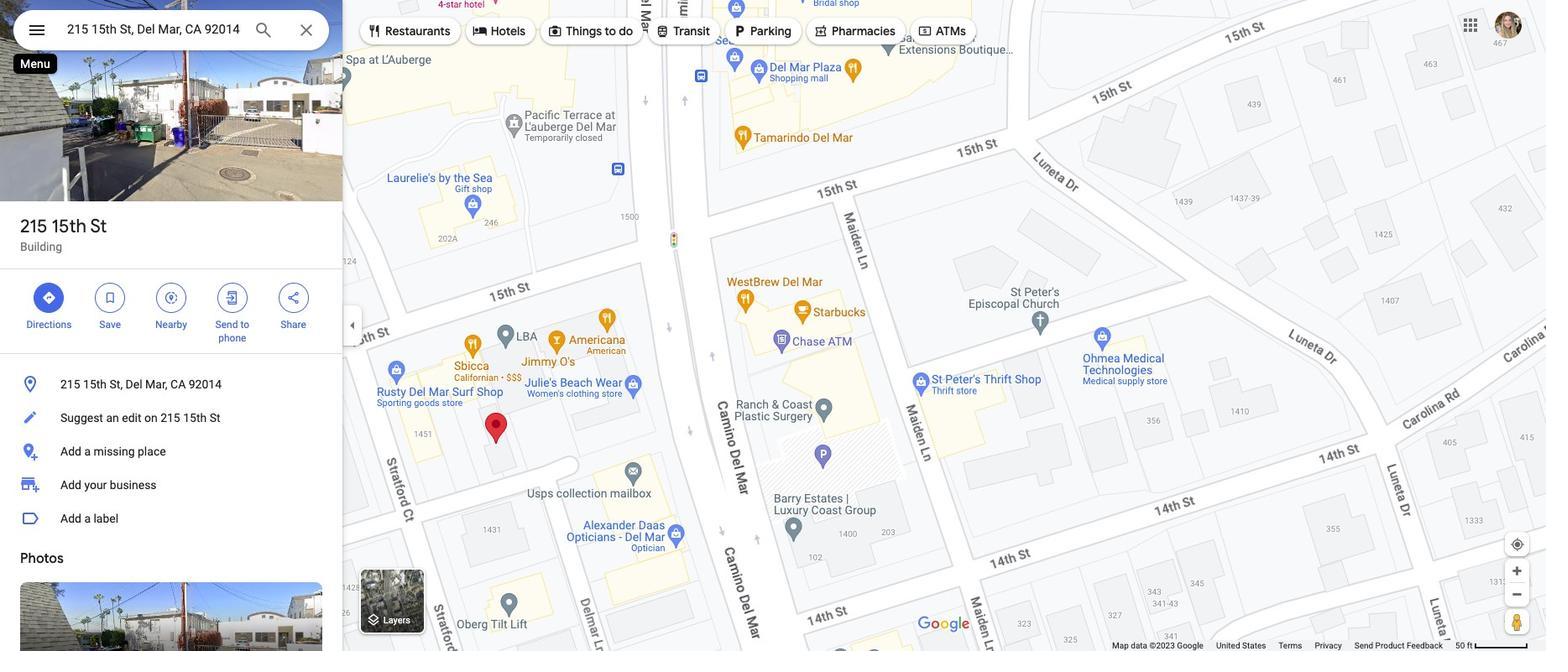 Task type: locate. For each thing, give the bounding box(es) containing it.
215 up the suggest
[[60, 378, 80, 391]]

50 ft
[[1456, 642, 1473, 651]]

add left your at the bottom left
[[60, 479, 81, 492]]

to up the phone
[[240, 319, 249, 331]]

share
[[281, 319, 306, 331]]

to inside the "send to phone"
[[240, 319, 249, 331]]

1 vertical spatial to
[[240, 319, 249, 331]]

0 vertical spatial 15th
[[52, 215, 86, 238]]


[[814, 22, 829, 40]]

show street view coverage image
[[1506, 610, 1530, 635]]

actions for 215 15th st region
[[0, 270, 343, 354]]

1 vertical spatial a
[[84, 512, 91, 526]]

transit
[[674, 24, 710, 39]]

united states
[[1217, 642, 1267, 651]]

0 horizontal spatial 215
[[20, 215, 47, 238]]

15th
[[52, 215, 86, 238], [83, 378, 107, 391], [183, 411, 207, 425]]

place
[[138, 445, 166, 458]]

add a label button
[[0, 502, 343, 536]]

united
[[1217, 642, 1241, 651]]

send inside button
[[1355, 642, 1374, 651]]

None field
[[67, 19, 240, 39]]

st down 92014
[[210, 411, 220, 425]]

add for add a label
[[60, 512, 81, 526]]

 pharmacies
[[814, 22, 896, 40]]

0 horizontal spatial st
[[90, 215, 107, 238]]

1 horizontal spatial st
[[210, 411, 220, 425]]

a left missing
[[84, 445, 91, 458]]

1 vertical spatial 15th
[[83, 378, 107, 391]]

add inside button
[[60, 445, 81, 458]]

add a missing place button
[[0, 435, 343, 469]]

2 a from the top
[[84, 512, 91, 526]]

add a missing place
[[60, 445, 166, 458]]

footer
[[1113, 641, 1456, 652]]

st
[[90, 215, 107, 238], [210, 411, 220, 425]]

215 15th st main content
[[0, 0, 343, 652]]

footer inside google maps element
[[1113, 641, 1456, 652]]

0 vertical spatial add
[[60, 445, 81, 458]]

0 vertical spatial st
[[90, 215, 107, 238]]

1 vertical spatial add
[[60, 479, 81, 492]]

50 ft button
[[1456, 642, 1529, 651]]

3 add from the top
[[60, 512, 81, 526]]

215 up building
[[20, 215, 47, 238]]

1 horizontal spatial 215
[[60, 378, 80, 391]]

atms
[[936, 24, 966, 39]]

215 for st,
[[60, 378, 80, 391]]

1 horizontal spatial send
[[1355, 642, 1374, 651]]

a for label
[[84, 512, 91, 526]]

2 vertical spatial 15th
[[183, 411, 207, 425]]

2 vertical spatial add
[[60, 512, 81, 526]]

to left do
[[605, 24, 616, 39]]

1 vertical spatial send
[[1355, 642, 1374, 651]]

a left label
[[84, 512, 91, 526]]

0 vertical spatial send
[[215, 319, 238, 331]]

1 vertical spatial st
[[210, 411, 220, 425]]

send to phone
[[215, 319, 249, 344]]

1 a from the top
[[84, 445, 91, 458]]

states
[[1243, 642, 1267, 651]]

2 add from the top
[[60, 479, 81, 492]]

a for missing
[[84, 445, 91, 458]]

photos
[[20, 551, 64, 568]]

phone
[[218, 333, 246, 344]]

terms
[[1279, 642, 1303, 651]]

15th left the st,
[[83, 378, 107, 391]]


[[548, 22, 563, 40]]

add down the suggest
[[60, 445, 81, 458]]

1 horizontal spatial to
[[605, 24, 616, 39]]

15th inside 215 15th st building
[[52, 215, 86, 238]]

send product feedback
[[1355, 642, 1444, 651]]

0 horizontal spatial send
[[215, 319, 238, 331]]

 transit
[[655, 22, 710, 40]]


[[164, 289, 179, 307]]

15th for st,
[[83, 378, 107, 391]]

footer containing map data ©2023 google
[[1113, 641, 1456, 652]]

pharmacies
[[832, 24, 896, 39]]

1 add from the top
[[60, 445, 81, 458]]


[[41, 289, 57, 307]]

send for send to phone
[[215, 319, 238, 331]]

directions
[[26, 319, 72, 331]]

215 for st
[[20, 215, 47, 238]]

15th down 92014
[[183, 411, 207, 425]]

0 vertical spatial to
[[605, 24, 616, 39]]

0 horizontal spatial to
[[240, 319, 249, 331]]

215 15th st, del mar, ca 92014 button
[[0, 368, 343, 401]]

a inside button
[[84, 445, 91, 458]]

send left 'product'
[[1355, 642, 1374, 651]]

 things to do
[[548, 22, 633, 40]]

0 vertical spatial 215
[[20, 215, 47, 238]]

1 vertical spatial 215
[[60, 378, 80, 391]]

215 right on
[[160, 411, 180, 425]]

215 15th st, del mar, ca 92014
[[60, 378, 222, 391]]


[[918, 22, 933, 40]]

add a label
[[60, 512, 119, 526]]

st up 
[[90, 215, 107, 238]]

15th up building
[[52, 215, 86, 238]]

suggest an edit on 215 15th st button
[[0, 401, 343, 435]]

a inside button
[[84, 512, 91, 526]]

add inside button
[[60, 512, 81, 526]]

a
[[84, 445, 91, 458], [84, 512, 91, 526]]

send product feedback button
[[1355, 641, 1444, 652]]

send
[[215, 319, 238, 331], [1355, 642, 1374, 651]]

 parking
[[732, 22, 792, 40]]

send up the phone
[[215, 319, 238, 331]]

send inside the "send to phone"
[[215, 319, 238, 331]]

add for add your business
[[60, 479, 81, 492]]

0 vertical spatial a
[[84, 445, 91, 458]]

215 inside 215 15th st building
[[20, 215, 47, 238]]

none field inside 215 15th st, del mar, ca 92014 field
[[67, 19, 240, 39]]

to
[[605, 24, 616, 39], [240, 319, 249, 331]]

collapse side panel image
[[343, 317, 362, 335]]

your
[[84, 479, 107, 492]]

215
[[20, 215, 47, 238], [60, 378, 80, 391], [160, 411, 180, 425]]

add
[[60, 445, 81, 458], [60, 479, 81, 492], [60, 512, 81, 526]]

add left label
[[60, 512, 81, 526]]

2 vertical spatial 215
[[160, 411, 180, 425]]



Task type: describe. For each thing, give the bounding box(es) containing it.
15th for st
[[52, 215, 86, 238]]

google maps element
[[0, 0, 1547, 652]]

privacy button
[[1315, 641, 1342, 652]]

hotels
[[491, 24, 526, 39]]


[[367, 22, 382, 40]]

215 15th st building
[[20, 215, 107, 254]]

st inside button
[[210, 411, 220, 425]]

label
[[94, 512, 119, 526]]

50
[[1456, 642, 1466, 651]]

product
[[1376, 642, 1405, 651]]

terms button
[[1279, 641, 1303, 652]]

layers
[[384, 616, 411, 627]]

show your location image
[[1511, 537, 1526, 553]]

st inside 215 15th st building
[[90, 215, 107, 238]]

restaurants
[[385, 24, 451, 39]]

map data ©2023 google
[[1113, 642, 1204, 651]]


[[27, 18, 47, 42]]


[[655, 22, 670, 40]]

©2023
[[1150, 642, 1175, 651]]

ca
[[170, 378, 186, 391]]

st,
[[110, 378, 123, 391]]

mar,
[[145, 378, 168, 391]]

215 15th St, Del Mar, CA 92014 field
[[13, 10, 329, 50]]

google account: michelle dermenjian  
(michelle.dermenjian@adept.ai) image
[[1496, 11, 1522, 38]]

2 horizontal spatial 215
[[160, 411, 180, 425]]


[[732, 22, 747, 40]]

zoom in image
[[1511, 565, 1524, 578]]

data
[[1131, 642, 1148, 651]]

zoom out image
[[1511, 589, 1524, 601]]


[[286, 289, 301, 307]]

92014
[[189, 378, 222, 391]]

united states button
[[1217, 641, 1267, 652]]

 search field
[[13, 10, 329, 54]]

suggest
[[60, 411, 103, 425]]

do
[[619, 24, 633, 39]]

add your business link
[[0, 469, 343, 502]]

missing
[[94, 445, 135, 458]]

map
[[1113, 642, 1129, 651]]

parking
[[751, 24, 792, 39]]

ft
[[1468, 642, 1473, 651]]


[[225, 289, 240, 307]]

send for send product feedback
[[1355, 642, 1374, 651]]

save
[[99, 319, 121, 331]]

business
[[110, 479, 157, 492]]

on
[[144, 411, 158, 425]]

add your business
[[60, 479, 157, 492]]

 hotels
[[472, 22, 526, 40]]

del
[[126, 378, 142, 391]]

building
[[20, 240, 62, 254]]

an
[[106, 411, 119, 425]]

nearby
[[155, 319, 187, 331]]

add for add a missing place
[[60, 445, 81, 458]]

 button
[[13, 10, 60, 54]]

google
[[1178, 642, 1204, 651]]

things
[[566, 24, 602, 39]]


[[103, 289, 118, 307]]

suggest an edit on 215 15th st
[[60, 411, 220, 425]]

privacy
[[1315, 642, 1342, 651]]

feedback
[[1407, 642, 1444, 651]]

 restaurants
[[367, 22, 451, 40]]

 atms
[[918, 22, 966, 40]]

to inside  things to do
[[605, 24, 616, 39]]


[[472, 22, 488, 40]]

edit
[[122, 411, 141, 425]]



Task type: vqa. For each thing, say whether or not it's contained in the screenshot.


